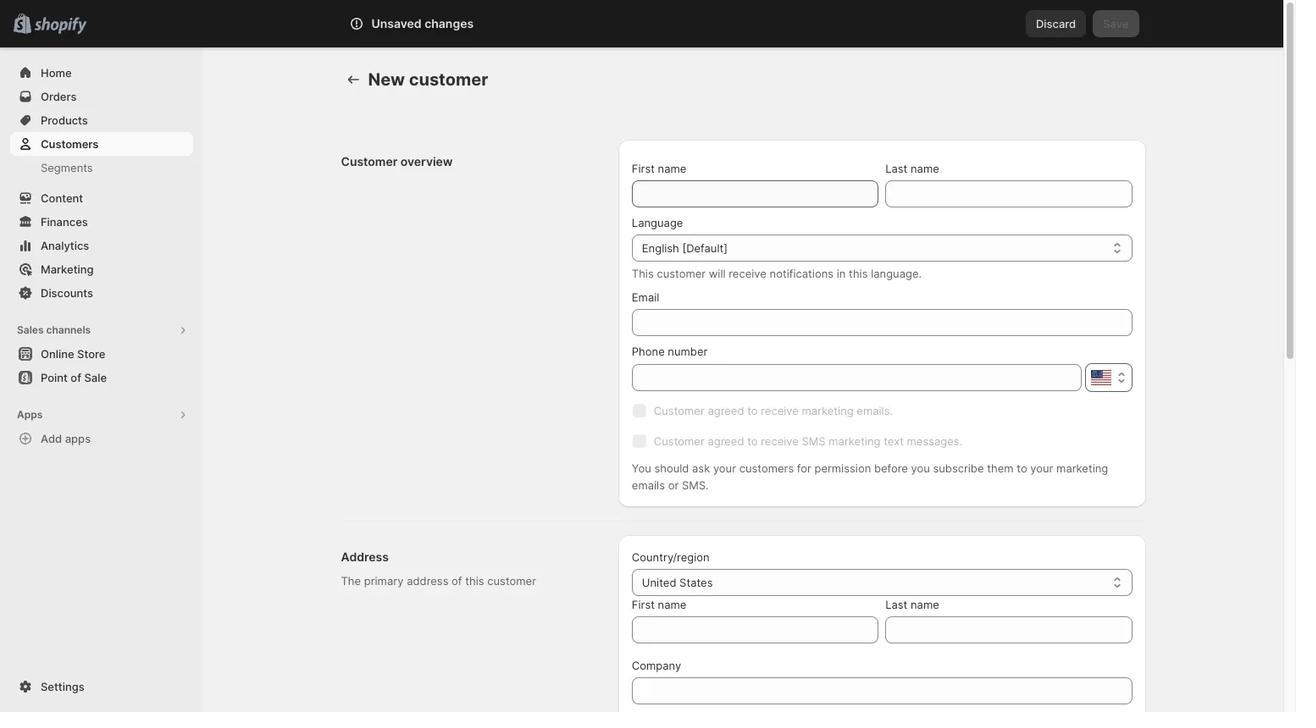 Task type: vqa. For each thing, say whether or not it's contained in the screenshot.
Import
no



Task type: describe. For each thing, give the bounding box(es) containing it.
first for company
[[632, 598, 655, 612]]

search
[[424, 17, 460, 31]]

or
[[668, 479, 679, 492]]

company
[[632, 659, 682, 673]]

last name for language
[[886, 162, 940, 175]]

first name for company
[[632, 598, 687, 612]]

customers
[[740, 462, 794, 476]]

point of sale
[[41, 371, 107, 385]]

language
[[632, 216, 684, 230]]

point of sale button
[[0, 366, 203, 390]]

add apps button
[[10, 427, 193, 451]]

text
[[884, 435, 904, 448]]

you
[[912, 462, 931, 476]]

receive for sms
[[761, 435, 799, 448]]

1 vertical spatial of
[[452, 575, 462, 588]]

before
[[875, 462, 909, 476]]

apps
[[65, 432, 91, 446]]

add
[[41, 432, 62, 446]]

language.
[[871, 267, 922, 281]]

the
[[341, 575, 361, 588]]

english
[[642, 242, 680, 255]]

phone
[[632, 345, 665, 359]]

customer overview
[[341, 154, 453, 169]]

point
[[41, 371, 68, 385]]

2 vertical spatial customer
[[488, 575, 537, 588]]

you should ask your customers for permission before you subscribe them to your marketing emails or sms.
[[632, 462, 1109, 492]]

customer agreed to receive sms marketing text messages.
[[654, 435, 963, 448]]

marketing inside you should ask your customers for permission before you subscribe them to your marketing emails or sms.
[[1057, 462, 1109, 476]]

you
[[632, 462, 652, 476]]

home
[[41, 66, 72, 80]]

discard button
[[1026, 10, 1087, 37]]

last name text field for language
[[886, 181, 1133, 208]]

first for language
[[632, 162, 655, 175]]

orders link
[[10, 85, 193, 108]]

save button
[[1094, 10, 1140, 37]]

customer for customer agreed to receive marketing emails.
[[654, 404, 705, 418]]

add apps
[[41, 432, 91, 446]]

online
[[41, 348, 74, 361]]

sms.
[[682, 479, 709, 492]]

customers link
[[10, 132, 193, 156]]

online store link
[[10, 342, 193, 366]]

last for company
[[886, 598, 908, 612]]

overview
[[401, 154, 453, 169]]

search button
[[396, 10, 888, 37]]

1 your from the left
[[714, 462, 737, 476]]

online store button
[[0, 342, 203, 366]]

point of sale link
[[10, 366, 193, 390]]

customer agreed to receive marketing emails.
[[654, 404, 893, 418]]

emails
[[632, 479, 665, 492]]

last name text field for company
[[886, 617, 1133, 644]]

save
[[1104, 17, 1129, 31]]

apps button
[[10, 403, 193, 427]]

[default]
[[683, 242, 728, 255]]

last name for company
[[886, 598, 940, 612]]

agreed for customer agreed to receive marketing emails.
[[708, 404, 745, 418]]

customer for customer overview
[[341, 154, 398, 169]]

settings link
[[10, 676, 193, 699]]

last for language
[[886, 162, 908, 175]]

sale
[[84, 371, 107, 385]]

notifications
[[770, 267, 834, 281]]

discounts
[[41, 286, 93, 300]]

home link
[[10, 61, 193, 85]]

sms
[[802, 435, 826, 448]]

permission
[[815, 462, 872, 476]]

changes
[[425, 16, 474, 31]]

0 vertical spatial marketing
[[802, 404, 854, 418]]

number
[[668, 345, 708, 359]]

marketing
[[41, 263, 94, 276]]

will
[[709, 267, 726, 281]]

should
[[655, 462, 689, 476]]

new customer
[[368, 70, 489, 90]]

english [default]
[[642, 242, 728, 255]]

sales
[[17, 324, 44, 337]]

states
[[680, 576, 713, 590]]

for
[[797, 462, 812, 476]]



Task type: locate. For each thing, give the bounding box(es) containing it.
of inside button
[[71, 371, 81, 385]]

first name text field down states
[[632, 617, 879, 644]]

first name text field up [default] at the top right of the page
[[632, 181, 879, 208]]

channels
[[46, 324, 91, 337]]

this
[[632, 267, 654, 281]]

1 vertical spatial last name text field
[[886, 617, 1133, 644]]

them
[[988, 462, 1014, 476]]

of right address
[[452, 575, 462, 588]]

1 first from the top
[[632, 162, 655, 175]]

first up the 'language'
[[632, 162, 655, 175]]

marketing
[[802, 404, 854, 418], [829, 435, 881, 448], [1057, 462, 1109, 476]]

1 vertical spatial first name text field
[[632, 617, 879, 644]]

first down united
[[632, 598, 655, 612]]

customer down the english [default]
[[657, 267, 706, 281]]

0 horizontal spatial of
[[71, 371, 81, 385]]

1 first name from the top
[[632, 162, 687, 175]]

products link
[[10, 108, 193, 132]]

this right in
[[849, 267, 868, 281]]

customer for this
[[657, 267, 706, 281]]

discard
[[1037, 17, 1077, 31]]

2 vertical spatial customer
[[654, 435, 705, 448]]

segments link
[[10, 156, 193, 180]]

marketing right them
[[1057, 462, 1109, 476]]

orders
[[41, 90, 77, 103]]

email
[[632, 291, 660, 304]]

phone number
[[632, 345, 708, 359]]

apps
[[17, 409, 43, 421]]

first name text field for language
[[632, 181, 879, 208]]

1 last name from the top
[[886, 162, 940, 175]]

2 first from the top
[[632, 598, 655, 612]]

customer
[[341, 154, 398, 169], [654, 404, 705, 418], [654, 435, 705, 448]]

agreed for customer agreed to receive sms marketing text messages.
[[708, 435, 745, 448]]

united states (+1) image
[[1091, 370, 1112, 386]]

customer down search
[[409, 70, 489, 90]]

agreed
[[708, 404, 745, 418], [708, 435, 745, 448]]

receive for notifications
[[729, 267, 767, 281]]

analytics link
[[10, 234, 193, 258]]

2 agreed from the top
[[708, 435, 745, 448]]

analytics
[[41, 239, 89, 253]]

first name for language
[[632, 162, 687, 175]]

sales channels button
[[10, 319, 193, 342]]

marketing up permission
[[829, 435, 881, 448]]

0 horizontal spatial your
[[714, 462, 737, 476]]

first
[[632, 162, 655, 175], [632, 598, 655, 612]]

shopify image
[[34, 18, 87, 35]]

2 vertical spatial receive
[[761, 435, 799, 448]]

0 vertical spatial agreed
[[708, 404, 745, 418]]

1 vertical spatial receive
[[761, 404, 799, 418]]

0 horizontal spatial this
[[466, 575, 485, 588]]

products
[[41, 114, 88, 127]]

Company text field
[[632, 678, 1133, 705]]

united
[[642, 576, 677, 590]]

this right address
[[466, 575, 485, 588]]

content link
[[10, 186, 193, 210]]

0 vertical spatial first
[[632, 162, 655, 175]]

finances
[[41, 215, 88, 229]]

first name down united
[[632, 598, 687, 612]]

your
[[714, 462, 737, 476], [1031, 462, 1054, 476]]

to for sms
[[748, 435, 758, 448]]

finances link
[[10, 210, 193, 234]]

2 last name from the top
[[886, 598, 940, 612]]

0 vertical spatial customer
[[341, 154, 398, 169]]

address
[[341, 550, 389, 565]]

1 vertical spatial last name
[[886, 598, 940, 612]]

content
[[41, 192, 83, 205]]

2 vertical spatial marketing
[[1057, 462, 1109, 476]]

in
[[837, 267, 846, 281]]

2 first name text field from the top
[[632, 617, 879, 644]]

first name
[[632, 162, 687, 175], [632, 598, 687, 612]]

0 vertical spatial of
[[71, 371, 81, 385]]

2 last from the top
[[886, 598, 908, 612]]

0 vertical spatial last name text field
[[886, 181, 1133, 208]]

0 vertical spatial receive
[[729, 267, 767, 281]]

0 vertical spatial first name
[[632, 162, 687, 175]]

1 vertical spatial first
[[632, 598, 655, 612]]

receive for marketing
[[761, 404, 799, 418]]

segments
[[41, 161, 93, 175]]

to
[[748, 404, 758, 418], [748, 435, 758, 448], [1017, 462, 1028, 476]]

Phone number text field
[[632, 364, 1082, 392]]

discounts link
[[10, 281, 193, 305]]

1 horizontal spatial this
[[849, 267, 868, 281]]

1 first name text field from the top
[[632, 181, 879, 208]]

store
[[77, 348, 105, 361]]

marketing up sms
[[802, 404, 854, 418]]

to for marketing
[[748, 404, 758, 418]]

customer
[[409, 70, 489, 90], [657, 267, 706, 281], [488, 575, 537, 588]]

customers
[[41, 137, 99, 151]]

emails.
[[857, 404, 893, 418]]

ask
[[693, 462, 711, 476]]

unsaved
[[372, 16, 422, 31]]

0 vertical spatial first name text field
[[632, 181, 879, 208]]

first name text field for company
[[632, 617, 879, 644]]

2 last name text field from the top
[[886, 617, 1133, 644]]

this
[[849, 267, 868, 281], [466, 575, 485, 588]]

2 your from the left
[[1031, 462, 1054, 476]]

0 vertical spatial to
[[748, 404, 758, 418]]

customer right address
[[488, 575, 537, 588]]

messages.
[[907, 435, 963, 448]]

1 vertical spatial agreed
[[708, 435, 745, 448]]

online store
[[41, 348, 105, 361]]

subscribe
[[934, 462, 985, 476]]

your right them
[[1031, 462, 1054, 476]]

to inside you should ask your customers for permission before you subscribe them to your marketing emails or sms.
[[1017, 462, 1028, 476]]

2 vertical spatial to
[[1017, 462, 1028, 476]]

united states
[[642, 576, 713, 590]]

1 horizontal spatial of
[[452, 575, 462, 588]]

customer for customer agreed to receive sms marketing text messages.
[[654, 435, 705, 448]]

receive right the will
[[729, 267, 767, 281]]

receive
[[729, 267, 767, 281], [761, 404, 799, 418], [761, 435, 799, 448]]

Last name text field
[[886, 181, 1133, 208], [886, 617, 1133, 644]]

new
[[368, 70, 405, 90]]

primary
[[364, 575, 404, 588]]

0 vertical spatial last name
[[886, 162, 940, 175]]

receive up customer agreed to receive sms marketing text messages.
[[761, 404, 799, 418]]

customer for new
[[409, 70, 489, 90]]

settings
[[41, 681, 84, 694]]

0 vertical spatial this
[[849, 267, 868, 281]]

the primary address of this customer
[[341, 575, 537, 588]]

2 first name from the top
[[632, 598, 687, 612]]

first name up the 'language'
[[632, 162, 687, 175]]

1 vertical spatial first name
[[632, 598, 687, 612]]

marketing link
[[10, 258, 193, 281]]

1 vertical spatial marketing
[[829, 435, 881, 448]]

1 vertical spatial to
[[748, 435, 758, 448]]

First name text field
[[632, 181, 879, 208], [632, 617, 879, 644]]

last name
[[886, 162, 940, 175], [886, 598, 940, 612]]

last
[[886, 162, 908, 175], [886, 598, 908, 612]]

sales channels
[[17, 324, 91, 337]]

1 last from the top
[[886, 162, 908, 175]]

country/region
[[632, 551, 710, 565]]

your right ask
[[714, 462, 737, 476]]

1 vertical spatial customer
[[657, 267, 706, 281]]

this customer will receive notifications in this language.
[[632, 267, 922, 281]]

0 vertical spatial customer
[[409, 70, 489, 90]]

unsaved changes
[[372, 16, 474, 31]]

receive up customers at the bottom of the page
[[761, 435, 799, 448]]

Email email field
[[632, 309, 1133, 337]]

address
[[407, 575, 449, 588]]

1 vertical spatial this
[[466, 575, 485, 588]]

1 vertical spatial last
[[886, 598, 908, 612]]

1 vertical spatial customer
[[654, 404, 705, 418]]

1 horizontal spatial your
[[1031, 462, 1054, 476]]

0 vertical spatial last
[[886, 162, 908, 175]]

1 agreed from the top
[[708, 404, 745, 418]]

1 last name text field from the top
[[886, 181, 1133, 208]]

of left sale
[[71, 371, 81, 385]]

name
[[658, 162, 687, 175], [911, 162, 940, 175], [658, 598, 687, 612], [911, 598, 940, 612]]



